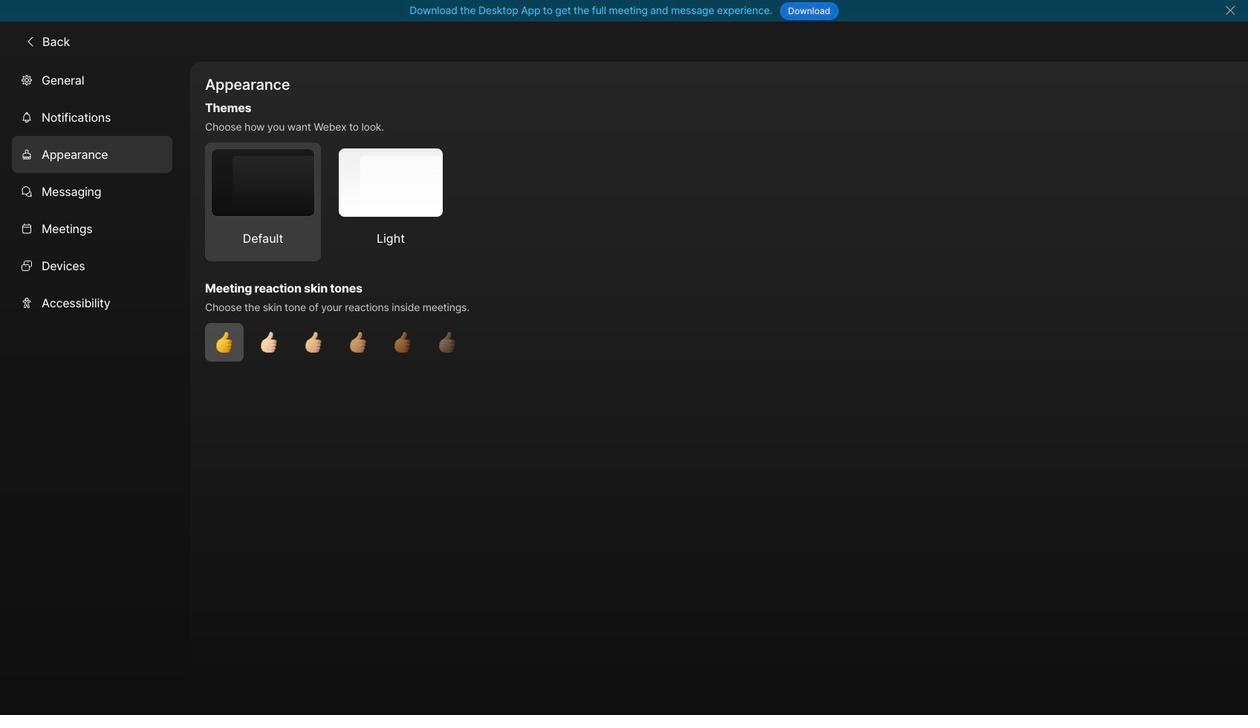 Task type: locate. For each thing, give the bounding box(es) containing it.
cancel_16 image
[[1225, 4, 1237, 16]]

general tab
[[12, 61, 172, 99]]

devices tab
[[12, 247, 172, 284]]

notifications tab
[[12, 99, 172, 136]]



Task type: vqa. For each thing, say whether or not it's contained in the screenshot.
Appearance tab
yes



Task type: describe. For each thing, give the bounding box(es) containing it.
messaging tab
[[12, 173, 172, 210]]

accessibility tab
[[12, 284, 172, 322]]

meetings tab
[[12, 210, 172, 247]]

appearance tab
[[12, 136, 172, 173]]

settings navigation
[[0, 61, 190, 716]]

skin tone picker toolbar
[[205, 323, 1018, 362]]



